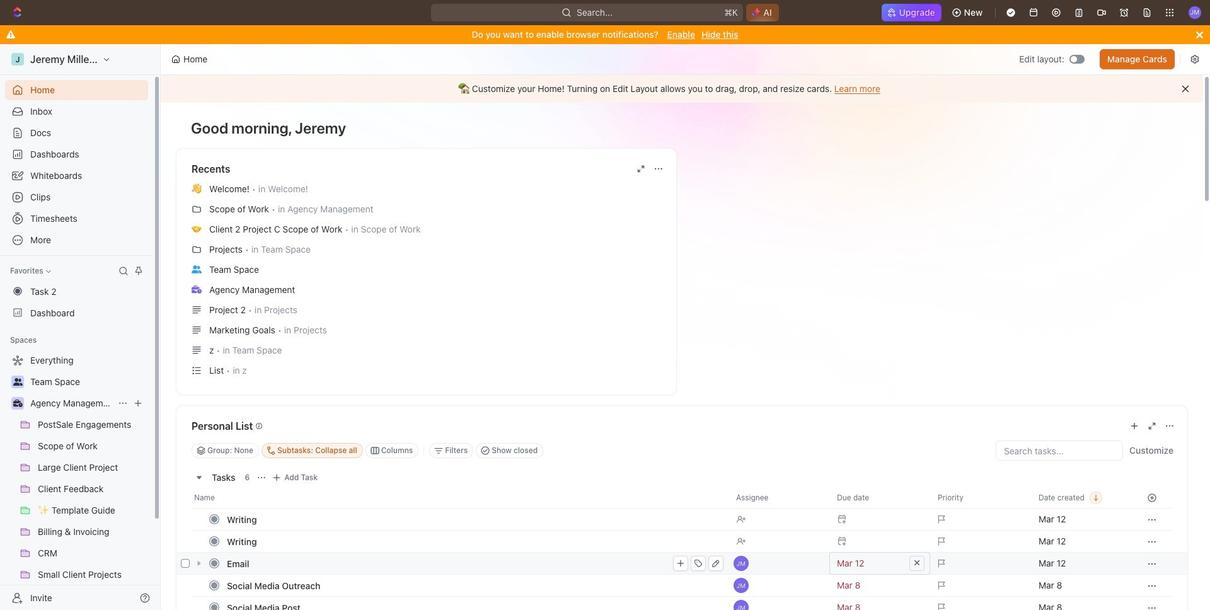 Task type: locate. For each thing, give the bounding box(es) containing it.
tree inside sidebar navigation
[[5, 351, 148, 611]]

1 horizontal spatial business time image
[[192, 286, 202, 294]]

0 horizontal spatial business time image
[[13, 400, 22, 407]]

tree
[[5, 351, 148, 611]]

user group image
[[192, 265, 202, 273]]

alert
[[161, 75, 1204, 103]]

business time image down user group image
[[13, 400, 22, 407]]

business time image down user group icon at the top left of the page
[[192, 286, 202, 294]]

business time image
[[192, 286, 202, 294], [13, 400, 22, 407]]

jeremy miller's workspace, , element
[[11, 53, 24, 66]]

1 vertical spatial business time image
[[13, 400, 22, 407]]



Task type: vqa. For each thing, say whether or not it's contained in the screenshot.
TREE
yes



Task type: describe. For each thing, give the bounding box(es) containing it.
0 vertical spatial business time image
[[192, 286, 202, 294]]

business time image inside tree
[[13, 400, 22, 407]]

Search tasks... text field
[[997, 441, 1123, 460]]

user group image
[[13, 378, 22, 386]]

sidebar navigation
[[0, 44, 163, 611]]



